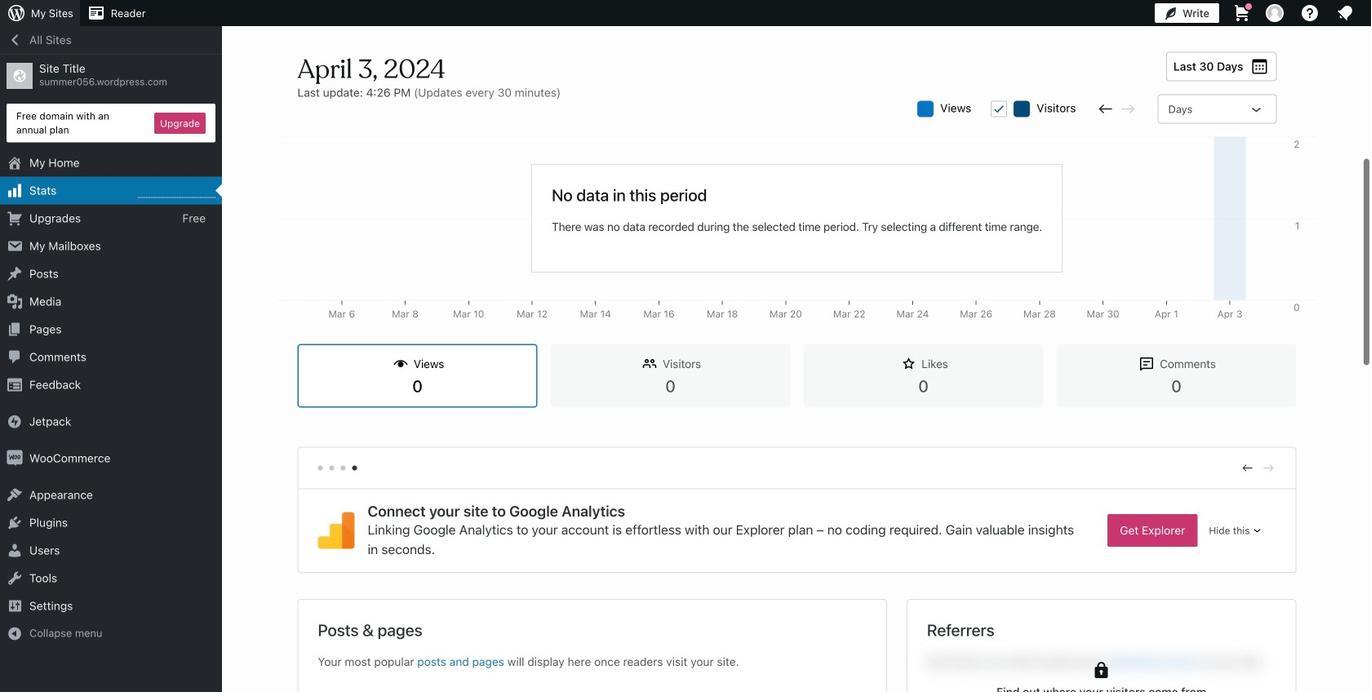 Task type: describe. For each thing, give the bounding box(es) containing it.
2 heading from the left
[[927, 619, 995, 641]]

next image
[[1261, 461, 1276, 475]]

manage your notifications image
[[1335, 3, 1355, 23]]

help image
[[1300, 3, 1320, 23]]

highest hourly views 0 image
[[138, 187, 215, 198]]

my profile image
[[1266, 4, 1284, 22]]



Task type: vqa. For each thing, say whether or not it's contained in the screenshot.
img
yes



Task type: locate. For each thing, give the bounding box(es) containing it.
0 horizontal spatial heading
[[318, 619, 422, 641]]

1 vertical spatial img image
[[7, 450, 23, 467]]

1 heading from the left
[[318, 619, 422, 641]]

2 img image from the top
[[7, 450, 23, 467]]

pager controls element
[[298, 447, 1296, 489]]

img image
[[7, 413, 23, 430], [7, 450, 23, 467]]

previous image
[[1240, 461, 1255, 475]]

0 vertical spatial img image
[[7, 413, 23, 430]]

heading
[[318, 619, 422, 641], [927, 619, 995, 641]]

1 horizontal spatial heading
[[927, 619, 995, 641]]

None checkbox
[[991, 101, 1007, 117]]

1 img image from the top
[[7, 413, 23, 430]]

my shopping cart image
[[1232, 3, 1252, 23]]



